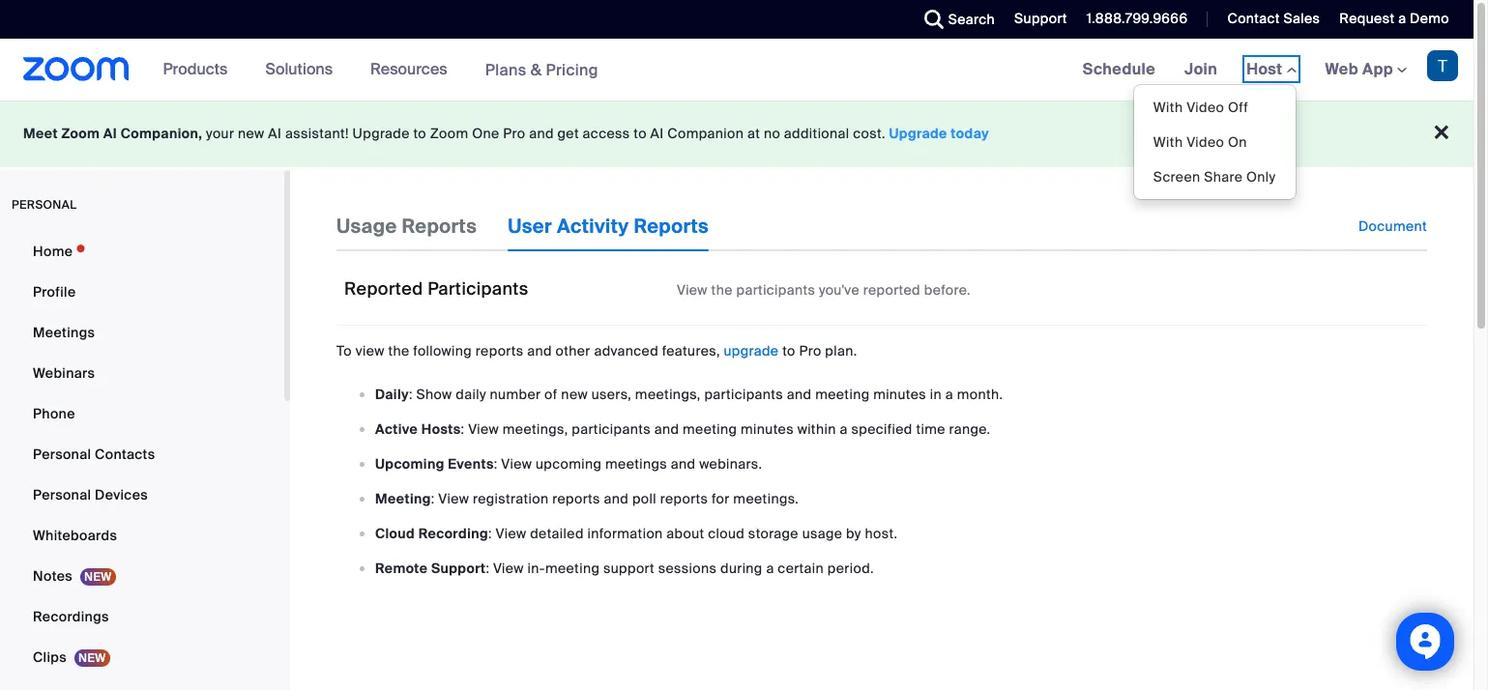 Task type: locate. For each thing, give the bounding box(es) containing it.
profile picture image
[[1428, 50, 1459, 81]]

to down resources dropdown button
[[413, 125, 427, 142]]

cloud
[[375, 525, 415, 542]]

personal
[[12, 197, 77, 213]]

month.
[[957, 386, 1004, 403]]

1 horizontal spatial ai
[[268, 125, 282, 142]]

banner
[[0, 39, 1474, 200]]

0 vertical spatial pro
[[503, 125, 526, 142]]

view left in-
[[493, 560, 524, 577]]

personal devices link
[[0, 476, 284, 515]]

and up within
[[787, 386, 812, 403]]

0 vertical spatial minutes
[[874, 386, 927, 403]]

pro right one
[[503, 125, 526, 142]]

0 vertical spatial personal
[[33, 446, 91, 463]]

storage
[[749, 525, 799, 542]]

contact
[[1228, 10, 1281, 27]]

1 horizontal spatial new
[[561, 386, 588, 403]]

0 vertical spatial the
[[712, 282, 733, 299]]

new right the of
[[561, 386, 588, 403]]

: left in-
[[486, 560, 490, 577]]

product information navigation
[[149, 39, 613, 102]]

join link
[[1171, 39, 1233, 101]]

2 vertical spatial meeting
[[545, 560, 600, 577]]

ai left companion
[[651, 125, 664, 142]]

poll
[[633, 490, 657, 508]]

pro inside meet zoom ai companion, footer
[[503, 125, 526, 142]]

a right in
[[946, 386, 954, 403]]

usage
[[803, 525, 843, 542]]

participants down upgrade
[[705, 386, 784, 403]]

and left get
[[529, 125, 554, 142]]

2 horizontal spatial meeting
[[816, 386, 870, 403]]

no
[[764, 125, 781, 142]]

0 vertical spatial support
[[1015, 10, 1068, 27]]

participants left you've at right
[[737, 282, 816, 299]]

view for upcoming
[[501, 455, 532, 473]]

reported
[[344, 278, 423, 301]]

reports down upcoming events : view upcoming meetings and webinars.
[[553, 490, 601, 508]]

meet zoom ai companion, your new ai assistant! upgrade to zoom one pro and get access to ai companion at no additional cost. upgrade today
[[23, 125, 990, 142]]

0 horizontal spatial zoom
[[61, 125, 100, 142]]

0 horizontal spatial ai
[[103, 125, 117, 142]]

personal for personal contacts
[[33, 446, 91, 463]]

meeting down daily : show daily number of new users, meetings, participants and meeting minutes in a month.
[[683, 421, 737, 438]]

contact sales
[[1228, 10, 1321, 27]]

clips link
[[0, 638, 284, 677]]

minutes
[[874, 386, 927, 403], [741, 421, 794, 438]]

time
[[917, 421, 946, 438]]

personal up whiteboards at the left bottom of the page
[[33, 487, 91, 504]]

: for support
[[486, 560, 490, 577]]

video left off
[[1187, 99, 1225, 116]]

personal down phone
[[33, 446, 91, 463]]

plans & pricing link
[[485, 59, 599, 80], [485, 59, 599, 80]]

meetings
[[606, 455, 668, 473]]

upgrade today link
[[890, 125, 990, 142]]

personal
[[33, 446, 91, 463], [33, 487, 91, 504]]

video
[[1187, 99, 1225, 116], [1187, 133, 1225, 151]]

in
[[930, 386, 942, 403]]

0 horizontal spatial to
[[413, 125, 427, 142]]

solutions button
[[265, 39, 342, 101]]

and
[[529, 125, 554, 142], [527, 342, 552, 360], [787, 386, 812, 403], [655, 421, 679, 438], [671, 455, 696, 473], [604, 490, 629, 508]]

home link
[[0, 232, 284, 271]]

support down the recording
[[431, 560, 486, 577]]

personal for personal devices
[[33, 487, 91, 504]]

today
[[951, 125, 990, 142]]

new
[[238, 125, 265, 142], [561, 386, 588, 403]]

meetings link
[[0, 313, 284, 352]]

daily
[[456, 386, 486, 403]]

0 horizontal spatial upgrade
[[353, 125, 410, 142]]

1 horizontal spatial zoom
[[430, 125, 469, 142]]

to right access
[[634, 125, 647, 142]]

1 horizontal spatial meeting
[[683, 421, 737, 438]]

1 vertical spatial with
[[1154, 133, 1184, 151]]

1 horizontal spatial support
[[1015, 10, 1068, 27]]

additional
[[784, 125, 850, 142]]

upgrade
[[724, 342, 779, 360]]

view for in-
[[493, 560, 524, 577]]

personal contacts link
[[0, 435, 284, 474]]

upcoming
[[536, 455, 602, 473]]

0 vertical spatial participants
[[737, 282, 816, 299]]

meet zoom ai companion, footer
[[0, 101, 1474, 167]]

1 vertical spatial video
[[1187, 133, 1225, 151]]

1 vertical spatial personal
[[33, 487, 91, 504]]

0 horizontal spatial meeting
[[545, 560, 600, 577]]

meeting
[[816, 386, 870, 403], [683, 421, 737, 438], [545, 560, 600, 577]]

view down daily
[[468, 421, 499, 438]]

1 vertical spatial meetings,
[[503, 421, 568, 438]]

participants down users,
[[572, 421, 651, 438]]

user activity reports link
[[508, 201, 709, 252]]

contacts
[[95, 446, 155, 463]]

2 horizontal spatial ai
[[651, 125, 664, 142]]

new right your
[[238, 125, 265, 142]]

banner containing products
[[0, 39, 1474, 200]]

1 horizontal spatial minutes
[[874, 386, 927, 403]]

and down daily : show daily number of new users, meetings, participants and meeting minutes in a month.
[[655, 421, 679, 438]]

reports right activity
[[634, 214, 709, 239]]

zoom left one
[[430, 125, 469, 142]]

reports
[[476, 342, 524, 360], [553, 490, 601, 508], [660, 490, 708, 508]]

one
[[472, 125, 500, 142]]

0 vertical spatial meetings,
[[635, 386, 701, 403]]

upgrade right the cost.
[[890, 125, 948, 142]]

0 horizontal spatial pro
[[503, 125, 526, 142]]

pro left plan. at the right of page
[[800, 342, 822, 360]]

view down the registration
[[496, 525, 527, 542]]

reports up about
[[660, 490, 708, 508]]

profile link
[[0, 273, 284, 311]]

0 vertical spatial meeting
[[816, 386, 870, 403]]

notes link
[[0, 557, 284, 596]]

view up the registration
[[501, 455, 532, 473]]

the up upgrade
[[712, 282, 733, 299]]

daily
[[375, 386, 409, 403]]

1 upgrade from the left
[[353, 125, 410, 142]]

plans & pricing
[[485, 59, 599, 80]]

schedule
[[1083, 59, 1156, 79]]

1 horizontal spatial meetings,
[[635, 386, 701, 403]]

2 video from the top
[[1187, 133, 1225, 151]]

view for detailed
[[496, 525, 527, 542]]

reported participants
[[344, 278, 529, 301]]

to
[[413, 125, 427, 142], [634, 125, 647, 142], [783, 342, 796, 360]]

upgrade down product information "navigation" at the top left
[[353, 125, 410, 142]]

1 vertical spatial minutes
[[741, 421, 794, 438]]

about
[[667, 525, 705, 542]]

meeting up within
[[816, 386, 870, 403]]

0 vertical spatial new
[[238, 125, 265, 142]]

video left on
[[1187, 133, 1225, 151]]

1 ai from the left
[[103, 125, 117, 142]]

participants
[[428, 278, 529, 301]]

pricing
[[546, 59, 599, 80]]

tabs of report home tab list
[[337, 201, 740, 252]]

meetings, up active hosts : view meetings, participants and meeting minutes within a specified time range.
[[635, 386, 701, 403]]

active
[[375, 421, 418, 438]]

1 personal from the top
[[33, 446, 91, 463]]

reports up reported participants
[[402, 214, 477, 239]]

support right search
[[1015, 10, 1068, 27]]

2 with from the top
[[1154, 133, 1184, 151]]

minutes left within
[[741, 421, 794, 438]]

zoom logo image
[[23, 57, 129, 81]]

1 horizontal spatial reports
[[553, 490, 601, 508]]

and left the poll in the bottom left of the page
[[604, 490, 629, 508]]

2 personal from the top
[[33, 487, 91, 504]]

zoom right meet
[[61, 125, 100, 142]]

with up with video on
[[1154, 99, 1184, 116]]

2 zoom from the left
[[430, 125, 469, 142]]

meet
[[23, 125, 58, 142]]

join
[[1185, 59, 1218, 79]]

1 reports from the left
[[402, 214, 477, 239]]

with for with video off
[[1154, 99, 1184, 116]]

a right within
[[840, 421, 848, 438]]

1 horizontal spatial reports
[[634, 214, 709, 239]]

request a demo
[[1340, 10, 1450, 27]]

upgrade link
[[724, 342, 779, 360]]

1 horizontal spatial pro
[[800, 342, 822, 360]]

meeting down detailed
[[545, 560, 600, 577]]

0 horizontal spatial new
[[238, 125, 265, 142]]

0 vertical spatial with
[[1154, 99, 1184, 116]]

0 horizontal spatial minutes
[[741, 421, 794, 438]]

meetings, down the of
[[503, 421, 568, 438]]

ai left companion,
[[103, 125, 117, 142]]

1 video from the top
[[1187, 99, 1225, 116]]

host button
[[1247, 59, 1297, 79]]

upgrade
[[353, 125, 410, 142], [890, 125, 948, 142]]

0 horizontal spatial reports
[[402, 214, 477, 239]]

to right upgrade
[[783, 342, 796, 360]]

with up screen
[[1154, 133, 1184, 151]]

: for recording
[[489, 525, 492, 542]]

usage
[[337, 214, 397, 239]]

: up the registration
[[494, 455, 498, 473]]

1.888.799.9666
[[1087, 10, 1188, 27]]

for
[[712, 490, 730, 508]]

1 vertical spatial support
[[431, 560, 486, 577]]

1 horizontal spatial upgrade
[[890, 125, 948, 142]]

:
[[409, 386, 413, 403], [461, 421, 465, 438], [494, 455, 498, 473], [431, 490, 435, 508], [489, 525, 492, 542], [486, 560, 490, 577]]

cloud
[[708, 525, 745, 542]]

demo
[[1411, 10, 1450, 27]]

information
[[588, 525, 663, 542]]

minutes left in
[[874, 386, 927, 403]]

meetings.
[[734, 490, 799, 508]]

0 horizontal spatial reports
[[476, 342, 524, 360]]

and inside meet zoom ai companion, footer
[[529, 125, 554, 142]]

2 ai from the left
[[268, 125, 282, 142]]

1 vertical spatial meeting
[[683, 421, 737, 438]]

products button
[[163, 39, 236, 101]]

sales
[[1284, 10, 1321, 27]]

1 vertical spatial the
[[388, 342, 410, 360]]

reports up number
[[476, 342, 524, 360]]

reports for registration
[[553, 490, 601, 508]]

: up events
[[461, 421, 465, 438]]

0 vertical spatial video
[[1187, 99, 1225, 116]]

meetings
[[33, 324, 95, 341]]

the right view
[[388, 342, 410, 360]]

1 with from the top
[[1154, 99, 1184, 116]]

view
[[356, 342, 385, 360]]

before.
[[925, 282, 971, 299]]

support
[[604, 560, 655, 577]]

ai left assistant!
[[268, 125, 282, 142]]

home
[[33, 243, 73, 260]]

: down the registration
[[489, 525, 492, 542]]

with video on link
[[1135, 125, 1296, 160]]

0 horizontal spatial support
[[431, 560, 486, 577]]

view
[[677, 282, 708, 299], [468, 421, 499, 438], [501, 455, 532, 473], [439, 490, 469, 508], [496, 525, 527, 542], [493, 560, 524, 577]]

remote
[[375, 560, 428, 577]]

0 horizontal spatial meetings,
[[503, 421, 568, 438]]

: for hosts
[[461, 421, 465, 438]]

0 horizontal spatial the
[[388, 342, 410, 360]]



Task type: describe. For each thing, give the bounding box(es) containing it.
your
[[206, 125, 234, 142]]

companion,
[[121, 125, 203, 142]]

1 vertical spatial participants
[[705, 386, 784, 403]]

personal menu menu
[[0, 232, 284, 691]]

screen share only link
[[1135, 160, 1296, 194]]

1 vertical spatial pro
[[800, 342, 822, 360]]

screen share only
[[1154, 168, 1276, 186]]

number
[[490, 386, 541, 403]]

upcoming events : view upcoming meetings and webinars.
[[375, 455, 763, 473]]

a left demo
[[1399, 10, 1407, 27]]

by
[[847, 525, 862, 542]]

and down active hosts : view meetings, participants and meeting minutes within a specified time range.
[[671, 455, 696, 473]]

during
[[721, 560, 763, 577]]

companion
[[668, 125, 744, 142]]

cost.
[[853, 125, 886, 142]]

whiteboards link
[[0, 517, 284, 555]]

: up the recording
[[431, 490, 435, 508]]

advanced
[[594, 342, 659, 360]]

a right during
[[767, 560, 775, 577]]

assistant!
[[285, 125, 349, 142]]

2 horizontal spatial to
[[783, 342, 796, 360]]

meeting : view registration reports and poll reports for meetings.
[[375, 490, 799, 508]]

1 vertical spatial new
[[561, 386, 588, 403]]

web app button
[[1326, 59, 1408, 79]]

webinars link
[[0, 354, 284, 393]]

meetings navigation
[[1069, 39, 1474, 200]]

clips
[[33, 649, 67, 667]]

2 reports from the left
[[634, 214, 709, 239]]

only
[[1247, 168, 1276, 186]]

off
[[1229, 99, 1249, 116]]

recording
[[419, 525, 489, 542]]

you've
[[819, 282, 860, 299]]

share
[[1205, 168, 1243, 186]]

upcoming
[[375, 455, 445, 473]]

view the participants you've reported before.
[[677, 282, 971, 299]]

usage reports link
[[337, 201, 477, 252]]

detailed
[[530, 525, 584, 542]]

: left 'show'
[[409, 386, 413, 403]]

cloud recording : view detailed information about cloud storage usage by host.
[[375, 525, 898, 542]]

plan.
[[825, 342, 858, 360]]

1 horizontal spatial to
[[634, 125, 647, 142]]

and left other
[[527, 342, 552, 360]]

view up features,
[[677, 282, 708, 299]]

usage reports
[[337, 214, 477, 239]]

notes
[[33, 568, 73, 585]]

products
[[163, 59, 228, 79]]

search button
[[910, 0, 1000, 39]]

1 zoom from the left
[[61, 125, 100, 142]]

profile
[[33, 283, 76, 301]]

following
[[413, 342, 472, 360]]

devices
[[95, 487, 148, 504]]

screen
[[1154, 168, 1201, 186]]

features,
[[662, 342, 720, 360]]

2 horizontal spatial reports
[[660, 490, 708, 508]]

on
[[1229, 133, 1248, 151]]

resources
[[371, 59, 448, 79]]

2 upgrade from the left
[[890, 125, 948, 142]]

plans
[[485, 59, 527, 80]]

to
[[337, 342, 352, 360]]

schedule link
[[1069, 39, 1171, 101]]

request
[[1340, 10, 1395, 27]]

with for with video on
[[1154, 133, 1184, 151]]

user
[[508, 214, 552, 239]]

host
[[1247, 59, 1287, 79]]

: for events
[[494, 455, 498, 473]]

&
[[531, 59, 542, 80]]

remote support : view in-meeting support sessions during a certain period.
[[375, 560, 874, 577]]

certain
[[778, 560, 824, 577]]

video for on
[[1187, 133, 1225, 151]]

view for meetings,
[[468, 421, 499, 438]]

host.
[[865, 525, 898, 542]]

active hosts : view meetings, participants and meeting minutes within a specified time range.
[[375, 421, 991, 438]]

webinars
[[33, 365, 95, 382]]

view up the recording
[[439, 490, 469, 508]]

phone
[[33, 405, 75, 423]]

web
[[1326, 59, 1359, 79]]

2 vertical spatial participants
[[572, 421, 651, 438]]

1 horizontal spatial the
[[712, 282, 733, 299]]

in-
[[528, 560, 546, 577]]

whiteboards
[[33, 527, 117, 545]]

3 ai from the left
[[651, 125, 664, 142]]

sessions
[[658, 560, 717, 577]]

registration
[[473, 490, 549, 508]]

video for off
[[1187, 99, 1225, 116]]

daily : show daily number of new users, meetings, participants and meeting minutes in a month.
[[375, 386, 1004, 403]]

users,
[[592, 386, 632, 403]]

app
[[1363, 59, 1394, 79]]

personal contacts
[[33, 446, 155, 463]]

access
[[583, 125, 630, 142]]

solutions
[[265, 59, 333, 79]]

reports for following
[[476, 342, 524, 360]]

at
[[748, 125, 761, 142]]

personal devices
[[33, 487, 148, 504]]

range.
[[950, 421, 991, 438]]

new inside meet zoom ai companion, footer
[[238, 125, 265, 142]]

resources button
[[371, 39, 456, 101]]



Task type: vqa. For each thing, say whether or not it's contained in the screenshot.


